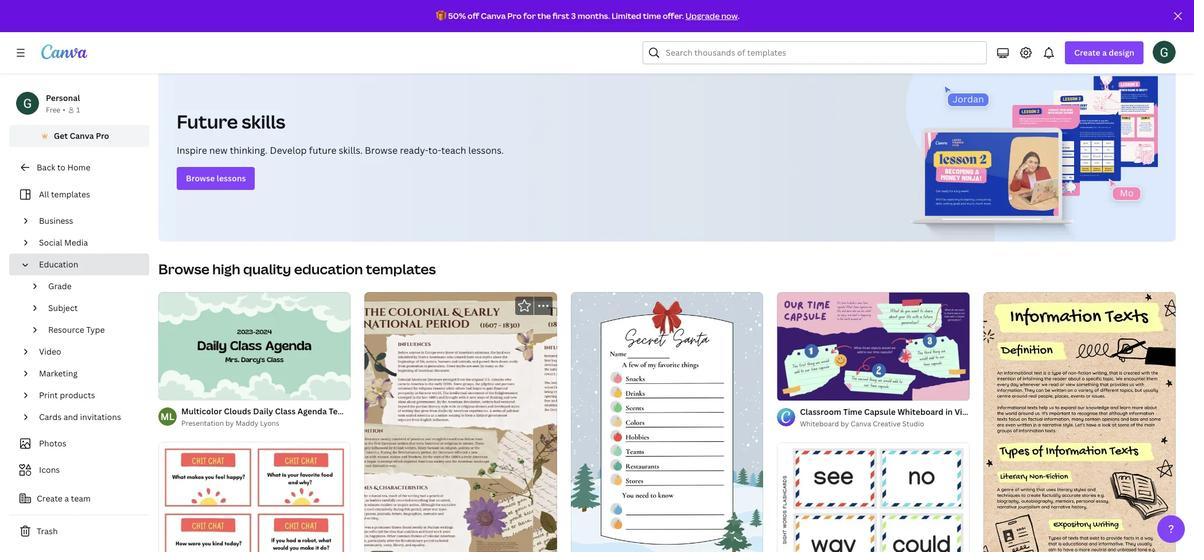 Task type: locate. For each thing, give the bounding box(es) containing it.
whiteboard down the "classroom"
[[800, 419, 839, 429]]

creative
[[239, 29, 266, 38], [448, 29, 476, 38], [658, 29, 686, 38], [868, 29, 895, 38], [1077, 29, 1105, 38], [873, 419, 901, 429]]

0 horizontal spatial pro
[[96, 130, 109, 141]]

browse lessons
[[186, 173, 246, 184]]

5 lesson from the left
[[1020, 29, 1043, 38]]

1 for 1 of 11
[[166, 387, 170, 395]]

in
[[946, 406, 953, 417]]

by inside polygons and pythagorean theorem lesson by canva creative studio
[[416, 29, 424, 38]]

and for pythagorean
[[428, 16, 443, 27]]

canva inside the "paragraph structure and informational text lesson by canva creative studio"
[[1055, 29, 1076, 38]]

lesson inside the "paragraph structure and informational text lesson by canva creative studio"
[[1020, 29, 1043, 38]]

cards and invitations
[[39, 412, 121, 422]]

create for create a team
[[37, 493, 62, 504]]

education
[[39, 259, 78, 270]]

studio inside 'classroom time capsule whiteboard in violet pastel pink mint green style whiteboard by canva creative studio'
[[903, 419, 924, 429]]

develop
[[270, 144, 307, 157]]

pro left for
[[508, 10, 522, 21]]

a left design
[[1103, 47, 1107, 58]]

create inside button
[[37, 493, 62, 504]]

and inside the "paragraph structure and informational text lesson by canva creative studio"
[[1101, 16, 1116, 27]]

print products
[[39, 390, 95, 401]]

first
[[553, 10, 570, 21]]

the
[[537, 10, 551, 21]]

1 horizontal spatial whiteboard
[[898, 406, 944, 417]]

subject
[[48, 302, 78, 313]]

by inside multicolor clouds daily class agenda template presentation by maddy lyons
[[226, 418, 234, 428]]

design
[[1109, 47, 1135, 58]]

5 lesson by canva creative studio link from the left
[[1020, 28, 1193, 40]]

trash
[[37, 526, 58, 537]]

0 vertical spatial 1
[[76, 105, 80, 115]]

a for design
[[1103, 47, 1107, 58]]

3 lesson from the left
[[601, 29, 624, 38]]

1 of 11
[[166, 387, 188, 395]]

by inside the "paragraph structure and informational text lesson by canva creative studio"
[[1045, 29, 1053, 38]]

education
[[294, 259, 363, 278]]

structure
[[1062, 16, 1099, 27]]

1 horizontal spatial lesson by canva creative studio
[[810, 29, 919, 38]]

lesson by canva creative studio link for pronouns
[[601, 28, 774, 40]]

1 vertical spatial whiteboard
[[800, 419, 839, 429]]

and inside polygons and pythagorean theorem lesson by canva creative studio
[[428, 16, 443, 27]]

paragraph
[[1020, 16, 1060, 27]]

2 horizontal spatial and
[[1101, 16, 1116, 27]]

1 horizontal spatial pro
[[508, 10, 522, 21]]

offer.
[[663, 10, 684, 21]]

studio
[[268, 29, 290, 38], [478, 29, 499, 38], [687, 29, 709, 38], [897, 29, 919, 38], [1107, 29, 1129, 38], [903, 419, 924, 429]]

upgrade now button
[[686, 10, 738, 21]]

inspire new thinking. develop future skills. browse ready-to-teach lessons.
[[177, 144, 504, 157]]

1 vertical spatial browse
[[186, 173, 215, 184]]

and left the 50% at the top left
[[428, 16, 443, 27]]

pro up back to home link
[[96, 130, 109, 141]]

months.
[[578, 10, 610, 21]]

and
[[428, 16, 443, 27], [1101, 16, 1116, 27], [63, 412, 78, 422]]

whiteboard
[[898, 406, 944, 417], [800, 419, 839, 429]]

browse
[[365, 144, 398, 157], [186, 173, 215, 184], [158, 259, 210, 278]]

50%
[[448, 10, 466, 21]]

maddy lyons image
[[158, 407, 177, 426]]

chit chat weekly conversation starter flashcards image
[[158, 442, 351, 552]]

back to home link
[[9, 156, 149, 179]]

1 of 11 link
[[158, 292, 351, 400]]

None search field
[[643, 41, 987, 64]]

presentation
[[181, 418, 224, 428]]

lesson inside pronouns lesson by canva creative studio
[[601, 29, 624, 38]]

cards and invitations link
[[34, 406, 142, 428]]

.
[[738, 10, 740, 21]]

a inside dropdown button
[[1103, 47, 1107, 58]]

1 vertical spatial pro
[[96, 130, 109, 141]]

by
[[206, 29, 215, 38], [416, 29, 424, 38], [626, 29, 634, 38], [835, 29, 844, 38], [1045, 29, 1053, 38], [226, 418, 234, 428], [841, 419, 849, 429]]

create down the "paragraph structure and informational text lesson by canva creative studio"
[[1075, 47, 1101, 58]]

1 horizontal spatial and
[[428, 16, 443, 27]]

1 horizontal spatial a
[[1103, 47, 1107, 58]]

polygons and pythagorean theorem link
[[391, 15, 564, 28]]

subject button
[[44, 297, 142, 319]]

create for create a design
[[1075, 47, 1101, 58]]

canva inside pronouns lesson by canva creative studio
[[636, 29, 656, 38]]

greg robinson image
[[1153, 41, 1176, 64]]

browse left high
[[158, 259, 210, 278]]

pastel
[[980, 406, 1004, 417]]

0 horizontal spatial lesson by canva creative studio
[[181, 29, 290, 38]]

media
[[64, 237, 88, 248]]

future skills
[[177, 109, 285, 134]]

invitations
[[80, 412, 121, 422]]

grade
[[48, 281, 72, 292]]

polygons and pythagorean theorem lesson by canva creative studio
[[391, 16, 532, 38]]

lesson
[[181, 29, 205, 38], [391, 29, 414, 38], [601, 29, 624, 38], [810, 29, 834, 38], [1020, 29, 1043, 38]]

lesson inside polygons and pythagorean theorem lesson by canva creative studio
[[391, 29, 414, 38]]

for
[[523, 10, 536, 21]]

clouds
[[224, 406, 251, 417]]

create down icons
[[37, 493, 62, 504]]

now
[[722, 10, 738, 21]]

light blue illustrative secret santa questionnaire worksheet image
[[571, 292, 763, 552]]

3
[[571, 10, 576, 21]]

1 vertical spatial 1
[[166, 387, 170, 395]]

mint
[[1024, 406, 1042, 417]]

a inside button
[[64, 493, 69, 504]]

lessons.
[[469, 144, 504, 157]]

create a team
[[37, 493, 91, 504]]

0 vertical spatial pro
[[508, 10, 522, 21]]

browse down inspire on the top left
[[186, 173, 215, 184]]

1 horizontal spatial create
[[1075, 47, 1101, 58]]

agenda
[[298, 406, 327, 417]]

informational
[[1118, 16, 1172, 27]]

1 right •
[[76, 105, 80, 115]]

a left team
[[64, 493, 69, 504]]

1 vertical spatial templates
[[366, 259, 436, 278]]

and inside 'link'
[[63, 412, 78, 422]]

paragraph structure and informational text image
[[997, 0, 1193, 11]]

0 vertical spatial templates
[[51, 189, 90, 200]]

0 vertical spatial whiteboard
[[898, 406, 944, 417]]

0 horizontal spatial a
[[64, 493, 69, 504]]

0 horizontal spatial create
[[37, 493, 62, 504]]

to
[[57, 162, 65, 173]]

canva
[[481, 10, 506, 21], [216, 29, 237, 38], [426, 29, 447, 38], [636, 29, 656, 38], [845, 29, 866, 38], [1055, 29, 1076, 38], [70, 130, 94, 141], [851, 419, 871, 429]]

1 left of
[[166, 387, 170, 395]]

0 horizontal spatial 1
[[76, 105, 80, 115]]

create inside dropdown button
[[1075, 47, 1101, 58]]

1 horizontal spatial 1
[[166, 387, 170, 395]]

paragraph structure and informational text link
[[1020, 15, 1193, 28]]

type
[[86, 324, 105, 335]]

1 vertical spatial create
[[37, 493, 62, 504]]

1 lesson from the left
[[181, 29, 205, 38]]

1
[[76, 105, 80, 115], [166, 387, 170, 395]]

2 lesson by canva creative studio link from the left
[[391, 28, 564, 40]]

0 vertical spatial create
[[1075, 47, 1101, 58]]

text
[[1173, 16, 1190, 27]]

and right cards
[[63, 412, 78, 422]]

pronouns
[[601, 16, 638, 27]]

1 vertical spatial a
[[64, 493, 69, 504]]

video
[[39, 346, 61, 357]]

0 horizontal spatial and
[[63, 412, 78, 422]]

whiteboard left in
[[898, 406, 944, 417]]

studio inside the "paragraph structure and informational text lesson by canva creative studio"
[[1107, 29, 1129, 38]]

2 lesson from the left
[[391, 29, 414, 38]]

4 lesson from the left
[[810, 29, 834, 38]]

0 vertical spatial a
[[1103, 47, 1107, 58]]

create
[[1075, 47, 1101, 58], [37, 493, 62, 504]]

social
[[39, 237, 62, 248]]

1 horizontal spatial templates
[[366, 259, 436, 278]]

pronouns link
[[601, 15, 774, 28]]

and down paragraph structure and informational text image
[[1101, 16, 1116, 27]]

polygons and pythagorean theorem image
[[368, 0, 564, 11]]

photos link
[[16, 433, 142, 455]]

classroom time capsule whiteboard in violet pastel pink mint green style image
[[777, 292, 970, 400]]

browse right skills.
[[365, 144, 398, 157]]

2 vertical spatial browse
[[158, 259, 210, 278]]

create a team button
[[9, 487, 149, 510]]

creative inside pronouns lesson by canva creative studio
[[658, 29, 686, 38]]

3 lesson by canva creative studio link from the left
[[601, 28, 774, 40]]

classroom time capsule whiteboard in violet pastel pink mint green style link
[[800, 406, 1090, 418]]

template
[[329, 406, 365, 417]]

resource type button
[[44, 319, 142, 341]]

a
[[1103, 47, 1107, 58], [64, 493, 69, 504]]



Task type: describe. For each thing, give the bounding box(es) containing it.
periods in american literature english poster series in brown vintage scrapbook style - page 2 image
[[433, 292, 625, 552]]

daily
[[253, 406, 273, 417]]

cards
[[39, 412, 62, 422]]

multicolor clouds daily class agenda template link
[[181, 405, 365, 418]]

team
[[71, 493, 91, 504]]

polygons
[[391, 16, 426, 27]]

1 lesson by canva creative studio from the left
[[181, 29, 290, 38]]

postcard sight words flashcards image
[[777, 443, 970, 552]]

classroom
[[800, 406, 842, 417]]

4 lesson by canva creative studio link from the left
[[810, 28, 983, 40]]

ml link
[[158, 407, 177, 426]]

0 horizontal spatial whiteboard
[[800, 419, 839, 429]]

11
[[182, 387, 188, 395]]

print products link
[[34, 385, 142, 406]]

browse high quality education templates
[[158, 259, 436, 278]]

create a design
[[1075, 47, 1135, 58]]

pink
[[1006, 406, 1023, 417]]

multicolor
[[181, 406, 222, 417]]

business
[[39, 215, 73, 226]]

multicolor clouds daily class agenda template presentation by maddy lyons
[[181, 406, 365, 428]]

all templates link
[[16, 184, 142, 205]]

🎁 50% off canva pro for the first 3 months. limited time offer. upgrade now .
[[436, 10, 740, 21]]

marketing link
[[34, 363, 142, 385]]

social media
[[39, 237, 88, 248]]

skills
[[242, 109, 285, 134]]

theorem
[[497, 16, 532, 27]]

pronouns image
[[578, 0, 774, 11]]

a for team
[[64, 493, 69, 504]]

🎁
[[436, 10, 447, 21]]

back
[[37, 162, 55, 173]]

canva inside button
[[70, 130, 94, 141]]

get canva pro
[[54, 130, 109, 141]]

maddy
[[236, 418, 258, 428]]

thinking.
[[230, 144, 268, 157]]

to-
[[428, 144, 441, 157]]

grade button
[[44, 275, 142, 297]]

class
[[275, 406, 296, 417]]

personal
[[46, 92, 80, 103]]

icons
[[39, 464, 60, 475]]

whiteboard by canva creative studio link
[[800, 418, 970, 430]]

creative inside the "paragraph structure and informational text lesson by canva creative studio"
[[1077, 29, 1105, 38]]

1 lesson by canva creative studio link from the left
[[181, 28, 354, 40]]

quality
[[243, 259, 291, 278]]

browse for high
[[158, 259, 210, 278]]

photos
[[39, 438, 66, 449]]

paragraph structure and informational text lesson by canva creative studio
[[1020, 16, 1190, 38]]

future
[[309, 144, 337, 157]]

style
[[1070, 406, 1090, 417]]

Search search field
[[666, 42, 980, 64]]

browse lessons link
[[177, 167, 255, 190]]

capsule
[[864, 406, 896, 417]]

limited
[[612, 10, 641, 21]]

business link
[[34, 210, 142, 232]]

•
[[63, 105, 65, 115]]

creative inside 'classroom time capsule whiteboard in violet pastel pink mint green style whiteboard by canva creative studio'
[[873, 419, 901, 429]]

lesson by canva creative studio link for polygons
[[391, 28, 564, 40]]

all
[[39, 189, 49, 200]]

off
[[468, 10, 479, 21]]

presentation by maddy lyons link
[[181, 418, 351, 429]]

pro inside button
[[96, 130, 109, 141]]

free
[[46, 105, 60, 115]]

home
[[67, 162, 90, 173]]

studio inside pronouns lesson by canva creative studio
[[687, 29, 709, 38]]

lessons
[[217, 173, 246, 184]]

canva inside polygons and pythagorean theorem lesson by canva creative studio
[[426, 29, 447, 38]]

high
[[212, 259, 240, 278]]

green
[[1044, 406, 1068, 417]]

and for invitations
[[63, 412, 78, 422]]

time
[[843, 406, 862, 417]]

future skills image
[[901, 58, 1176, 242]]

icons link
[[16, 459, 142, 481]]

2 lesson by canva creative studio from the left
[[810, 29, 919, 38]]

create a design button
[[1065, 41, 1144, 64]]

multicolor clouds daily class agenda template image
[[158, 292, 351, 400]]

studio inside polygons and pythagorean theorem lesson by canva creative studio
[[478, 29, 499, 38]]

classroom time capsule whiteboard in violet pastel pink mint green style whiteboard by canva creative studio
[[800, 406, 1090, 429]]

free •
[[46, 105, 65, 115]]

future
[[177, 109, 238, 134]]

by inside 'classroom time capsule whiteboard in violet pastel pink mint green style whiteboard by canva creative studio'
[[841, 419, 849, 429]]

inspire
[[177, 144, 207, 157]]

pythagorean
[[445, 16, 495, 27]]

canva inside 'classroom time capsule whiteboard in violet pastel pink mint green style whiteboard by canva creative studio'
[[851, 419, 871, 429]]

browse for lessons
[[186, 173, 215, 184]]

trash link
[[9, 520, 149, 543]]

get canva pro button
[[9, 125, 149, 147]]

information texts in english infographic natural fluro cardboard doodle style image
[[984, 292, 1176, 552]]

skills.
[[339, 144, 363, 157]]

pronouns lesson by canva creative studio
[[601, 16, 709, 38]]

lesson by canva creative studio link for paragraph
[[1020, 28, 1193, 40]]

violet
[[955, 406, 978, 417]]

products
[[60, 390, 95, 401]]

creative inside polygons and pythagorean theorem lesson by canva creative studio
[[448, 29, 476, 38]]

1 for 1
[[76, 105, 80, 115]]

ready-
[[400, 144, 428, 157]]

resource type
[[48, 324, 105, 335]]

new
[[209, 144, 228, 157]]

by inside pronouns lesson by canva creative studio
[[626, 29, 634, 38]]

0 vertical spatial browse
[[365, 144, 398, 157]]

maddy lyons element
[[158, 407, 177, 426]]

lyons
[[260, 418, 279, 428]]

0 horizontal spatial templates
[[51, 189, 90, 200]]

periods in american literature english poster series in brown vintage scrapbook style image
[[240, 292, 433, 552]]



Task type: vqa. For each thing, say whether or not it's contained in the screenshot.
skills.
yes



